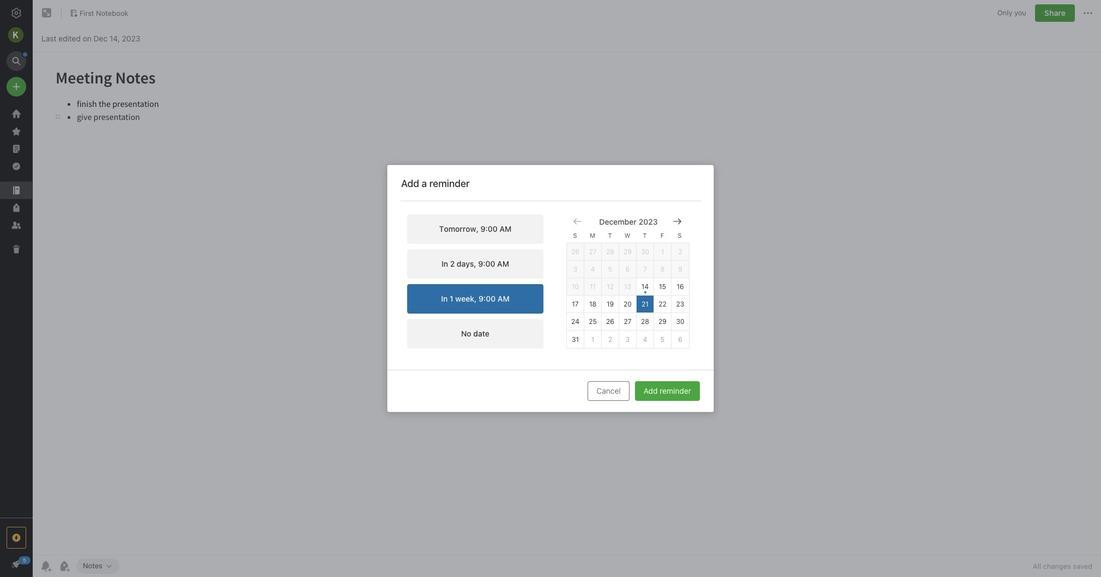 Task type: vqa. For each thing, say whether or not it's contained in the screenshot.
The Get
no



Task type: locate. For each thing, give the bounding box(es) containing it.
28 button down 21
[[637, 313, 654, 331]]

December field
[[597, 216, 637, 227]]

0 vertical spatial 2
[[679, 248, 683, 256]]

14,
[[110, 34, 120, 43]]

15
[[659, 283, 666, 291]]

1 horizontal spatial 30 button
[[672, 313, 689, 331]]

23 button
[[672, 296, 689, 313]]

0 horizontal spatial 6
[[626, 265, 630, 273]]

2 button up '9'
[[672, 243, 689, 261]]

am
[[500, 224, 512, 233], [497, 259, 509, 268]]

6 down the 23 button
[[679, 335, 683, 343]]

28 button down december field
[[602, 243, 620, 261]]

30 button down 23
[[672, 313, 689, 331]]

t down 2023 field at the top right of the page
[[643, 232, 647, 239]]

0 horizontal spatial 1
[[592, 335, 595, 343]]

1 t from the left
[[608, 232, 612, 239]]

4 down 21 button
[[643, 335, 648, 343]]

26 right 25 button on the bottom right of page
[[606, 317, 615, 326]]

0 horizontal spatial 28
[[606, 248, 615, 256]]

6 button
[[620, 261, 637, 278], [672, 331, 689, 348]]

1 button
[[654, 243, 672, 261], [585, 331, 602, 348]]

5 down 22 button
[[661, 335, 665, 343]]

1 vertical spatial reminder
[[660, 386, 692, 395]]

3 button
[[567, 261, 585, 278], [620, 331, 637, 348]]

4 button up 11
[[585, 261, 602, 278]]

1 vertical spatial 5
[[661, 335, 665, 343]]

28 button
[[602, 243, 620, 261], [637, 313, 654, 331]]

notes
[[83, 561, 102, 570]]

0 vertical spatial 1 button
[[654, 243, 672, 261]]

0 vertical spatial reminder
[[430, 178, 470, 189]]

1 horizontal spatial 26 button
[[602, 313, 620, 331]]

2 up '9'
[[679, 248, 683, 256]]

27
[[589, 248, 597, 256], [624, 317, 632, 326]]

9:00 inside button
[[481, 224, 498, 233]]

7 button
[[637, 261, 654, 278]]

0 vertical spatial 28 button
[[602, 243, 620, 261]]

26 button down 19
[[602, 313, 620, 331]]

0 horizontal spatial 29 button
[[620, 243, 637, 261]]

1 button right the 31
[[585, 331, 602, 348]]

1 horizontal spatial 2
[[609, 335, 613, 343]]

s right f in the top of the page
[[678, 232, 682, 239]]

5 button
[[602, 261, 620, 278], [654, 331, 672, 348]]

1 horizontal spatial 2023
[[639, 217, 658, 226]]

s left m
[[573, 232, 577, 239]]

0 horizontal spatial 26
[[572, 248, 580, 256]]

1 horizontal spatial 30
[[677, 317, 685, 326]]

am inside button
[[500, 224, 512, 233]]

18
[[589, 300, 597, 308]]

1 vertical spatial 4 button
[[637, 331, 654, 348]]

1 button down f in the top of the page
[[654, 243, 672, 261]]

29 down w
[[624, 248, 632, 256]]

first notebook button
[[66, 5, 132, 21]]

add inside button
[[644, 386, 658, 395]]

17 button
[[567, 296, 585, 313]]

24 button
[[567, 313, 585, 331]]

1 horizontal spatial 28 button
[[637, 313, 654, 331]]

t down december field
[[608, 232, 612, 239]]

13
[[624, 283, 632, 291]]

2 horizontal spatial 2
[[679, 248, 683, 256]]

6 button down the 23 button
[[672, 331, 689, 348]]

1 vertical spatial 9:00
[[478, 259, 495, 268]]

am up in 2 days, 9:00 am
[[500, 224, 512, 233]]

28 down 21 button
[[641, 317, 650, 326]]

1 horizontal spatial 1 button
[[654, 243, 672, 261]]

4 button down 21 button
[[637, 331, 654, 348]]

0 vertical spatial 4
[[591, 265, 595, 273]]

1 horizontal spatial 29
[[659, 317, 667, 326]]

27 button
[[585, 243, 602, 261], [620, 313, 637, 331]]

1 vertical spatial add
[[644, 386, 658, 395]]

cancel
[[597, 386, 621, 395]]

1 horizontal spatial 5
[[661, 335, 665, 343]]

m
[[590, 232, 595, 239]]

f
[[661, 232, 664, 239]]

3
[[574, 265, 578, 273], [626, 335, 630, 343]]

0 horizontal spatial t
[[608, 232, 612, 239]]

1 horizontal spatial 28
[[641, 317, 650, 326]]

0 vertical spatial 6
[[626, 265, 630, 273]]

27 down m
[[589, 248, 597, 256]]

29 button down w
[[620, 243, 637, 261]]

26
[[572, 248, 580, 256], [606, 317, 615, 326]]

share
[[1045, 8, 1066, 17]]

1 vertical spatial 30
[[677, 317, 685, 326]]

25
[[589, 317, 597, 326]]

29 button down 22
[[654, 313, 672, 331]]

0 horizontal spatial 30 button
[[637, 243, 654, 261]]

0 horizontal spatial 27 button
[[585, 243, 602, 261]]

1 vertical spatial 28
[[641, 317, 650, 326]]

1 vertical spatial 3
[[626, 335, 630, 343]]

0 horizontal spatial reminder
[[430, 178, 470, 189]]

0 vertical spatial 26
[[572, 248, 580, 256]]

1 vertical spatial 29 button
[[654, 313, 672, 331]]

5 button down 22 button
[[654, 331, 672, 348]]

1 horizontal spatial 6
[[679, 335, 683, 343]]

20
[[624, 300, 632, 308]]

3 button up 10
[[567, 261, 585, 278]]

3 up 10
[[574, 265, 578, 273]]

1 vertical spatial 27 button
[[620, 313, 637, 331]]

0 horizontal spatial 4
[[591, 265, 595, 273]]

28 down december field
[[606, 248, 615, 256]]

2 button right 31 button
[[602, 331, 620, 348]]

1 horizontal spatial add
[[644, 386, 658, 395]]

6 up 13
[[626, 265, 630, 273]]

2 right the in
[[450, 259, 455, 268]]

1 horizontal spatial 4
[[643, 335, 648, 343]]

31
[[572, 335, 579, 343]]

1 horizontal spatial 5 button
[[654, 331, 672, 348]]

1 horizontal spatial s
[[678, 232, 682, 239]]

27 button down m
[[585, 243, 602, 261]]

7
[[644, 265, 647, 273]]

1 vertical spatial 26 button
[[602, 313, 620, 331]]

3 button down the 20 button
[[620, 331, 637, 348]]

26 up 10
[[572, 248, 580, 256]]

1 down f in the top of the page
[[661, 248, 664, 256]]

0 horizontal spatial 1 button
[[585, 331, 602, 348]]

0 vertical spatial 30
[[641, 248, 650, 256]]

19 button
[[602, 296, 620, 313]]

1 vertical spatial 26
[[606, 317, 615, 326]]

1 vertical spatial 6 button
[[672, 331, 689, 348]]

0 vertical spatial 2023
[[122, 34, 140, 43]]

29 down 22 button
[[659, 317, 667, 326]]

1 vertical spatial 4
[[643, 335, 648, 343]]

30 down the 23 button
[[677, 317, 685, 326]]

1
[[661, 248, 664, 256], [592, 335, 595, 343]]

0 vertical spatial 3
[[574, 265, 578, 273]]

0 horizontal spatial 29
[[624, 248, 632, 256]]

tree
[[0, 105, 33, 517]]

8
[[661, 265, 665, 273]]

notebook
[[96, 9, 128, 17]]

reminder
[[430, 178, 470, 189], [660, 386, 692, 395]]

5 up 12
[[609, 265, 613, 273]]

s
[[573, 232, 577, 239], [678, 232, 682, 239]]

am right the days,
[[497, 259, 509, 268]]

6 button left 7
[[620, 261, 637, 278]]

5
[[609, 265, 613, 273], [661, 335, 665, 343]]

notes button
[[76, 558, 119, 574]]

no
[[461, 329, 472, 338]]

1 s from the left
[[573, 232, 577, 239]]

0 horizontal spatial 2023
[[122, 34, 140, 43]]

0 vertical spatial am
[[500, 224, 512, 233]]

1 vertical spatial am
[[497, 259, 509, 268]]

2 button
[[672, 243, 689, 261], [602, 331, 620, 348]]

1 horizontal spatial 6 button
[[672, 331, 689, 348]]

date
[[474, 329, 490, 338]]

0 horizontal spatial 2 button
[[602, 331, 620, 348]]

add
[[401, 178, 419, 189], [644, 386, 658, 395]]

9:00 right the days,
[[478, 259, 495, 268]]

0 vertical spatial add
[[401, 178, 419, 189]]

0 vertical spatial 27
[[589, 248, 597, 256]]

add left a
[[401, 178, 419, 189]]

0 horizontal spatial 5 button
[[602, 261, 620, 278]]

0 horizontal spatial s
[[573, 232, 577, 239]]

3 for rightmost 3 button
[[626, 335, 630, 343]]

29 button
[[620, 243, 637, 261], [654, 313, 672, 331]]

first
[[80, 9, 94, 17]]

26 button up 10
[[567, 243, 585, 261]]

2023
[[122, 34, 140, 43], [639, 217, 658, 226]]

0 vertical spatial 28
[[606, 248, 615, 256]]

2023 right december
[[639, 217, 658, 226]]

0 horizontal spatial 4 button
[[585, 261, 602, 278]]

0 horizontal spatial 6 button
[[620, 261, 637, 278]]

0 horizontal spatial 28 button
[[602, 243, 620, 261]]

9:00 inside button
[[478, 259, 495, 268]]

3 down the 20 button
[[626, 335, 630, 343]]

add right cancel
[[644, 386, 658, 395]]

1 horizontal spatial reminder
[[660, 386, 692, 395]]

1 vertical spatial 3 button
[[620, 331, 637, 348]]

2 right 31 button
[[609, 335, 613, 343]]

12
[[607, 283, 614, 291]]

all
[[1033, 562, 1042, 570]]

0 horizontal spatial 27
[[589, 248, 597, 256]]

1 horizontal spatial 26
[[606, 317, 615, 326]]

27 down the 20 button
[[624, 317, 632, 326]]

0 vertical spatial 9:00
[[481, 224, 498, 233]]

4 up 11
[[591, 265, 595, 273]]

6
[[626, 265, 630, 273], [679, 335, 683, 343]]

1 right 31 button
[[592, 335, 595, 343]]

4 button
[[585, 261, 602, 278], [637, 331, 654, 348]]

10
[[572, 283, 579, 291]]

5 button up 12
[[602, 261, 620, 278]]

0 horizontal spatial 2
[[450, 259, 455, 268]]

30 up 7
[[641, 248, 650, 256]]

2 vertical spatial 2
[[609, 335, 613, 343]]

24
[[572, 317, 580, 326]]

0 vertical spatial 6 button
[[620, 261, 637, 278]]

0 vertical spatial 26 button
[[567, 243, 585, 261]]

0 vertical spatial 27 button
[[585, 243, 602, 261]]

share button
[[1036, 4, 1075, 22]]

30 button
[[637, 243, 654, 261], [672, 313, 689, 331]]

1 vertical spatial 2
[[450, 259, 455, 268]]

1 horizontal spatial 3
[[626, 335, 630, 343]]

9
[[679, 265, 683, 273]]

no date button
[[407, 319, 544, 348]]

20 button
[[620, 296, 637, 313]]

23
[[677, 300, 685, 308]]

9:00 right tomorrow,
[[481, 224, 498, 233]]

30 button up 7
[[637, 243, 654, 261]]

settings image
[[10, 7, 23, 20]]

t
[[608, 232, 612, 239], [643, 232, 647, 239]]

28
[[606, 248, 615, 256], [641, 317, 650, 326]]

2023 right 14,
[[122, 34, 140, 43]]

26 button
[[567, 243, 585, 261], [602, 313, 620, 331]]

1 horizontal spatial t
[[643, 232, 647, 239]]

add a reminder
[[401, 178, 470, 189]]

27 button down 20
[[620, 313, 637, 331]]

1 horizontal spatial 2 button
[[672, 243, 689, 261]]

30
[[641, 248, 650, 256], [677, 317, 685, 326]]



Task type: describe. For each thing, give the bounding box(es) containing it.
tomorrow, 9:00 am
[[439, 224, 512, 233]]

2023 field
[[637, 216, 658, 227]]

0 vertical spatial 5 button
[[602, 261, 620, 278]]

0 vertical spatial 3 button
[[567, 261, 585, 278]]

11 button
[[585, 278, 602, 296]]

16
[[677, 283, 684, 291]]

19
[[607, 300, 614, 308]]

12 button
[[602, 278, 620, 296]]

25 button
[[585, 313, 602, 331]]

2 s from the left
[[678, 232, 682, 239]]

22 button
[[654, 296, 672, 313]]

add for add reminder
[[644, 386, 658, 395]]

1 horizontal spatial 29 button
[[654, 313, 672, 331]]

home image
[[10, 107, 23, 121]]

1 horizontal spatial 3 button
[[620, 331, 637, 348]]

last
[[41, 34, 56, 43]]

expand note image
[[40, 7, 53, 20]]

first notebook
[[80, 9, 128, 17]]

dec
[[94, 34, 108, 43]]

0 vertical spatial 29 button
[[620, 243, 637, 261]]

days,
[[457, 259, 477, 268]]

add reminder button
[[635, 381, 700, 401]]

a
[[422, 178, 427, 189]]

1 horizontal spatial 27
[[624, 317, 632, 326]]

1 vertical spatial 2023
[[639, 217, 658, 226]]

edited
[[58, 34, 81, 43]]

13 button
[[620, 278, 637, 296]]

9 button
[[672, 261, 689, 278]]

0 vertical spatial 29
[[624, 248, 632, 256]]

saved
[[1074, 562, 1093, 570]]

Note Editor text field
[[33, 52, 1102, 555]]

4 for bottommost 4 button
[[643, 335, 648, 343]]

2 t from the left
[[643, 232, 647, 239]]

17
[[572, 300, 579, 308]]

0 vertical spatial 2 button
[[672, 243, 689, 261]]

11
[[590, 283, 596, 291]]

add for add a reminder
[[401, 178, 419, 189]]

0 vertical spatial 5
[[609, 265, 613, 273]]

15 button
[[654, 278, 672, 296]]

1 vertical spatial 28 button
[[637, 313, 654, 331]]

w
[[625, 232, 631, 239]]

0 vertical spatial 4 button
[[585, 261, 602, 278]]

last edited on dec 14, 2023
[[41, 34, 140, 43]]

reminder inside button
[[660, 386, 692, 395]]

no date
[[461, 329, 490, 338]]

all changes saved
[[1033, 562, 1093, 570]]

14 button
[[637, 278, 654, 296]]

1 vertical spatial 2 button
[[602, 331, 620, 348]]

changes
[[1044, 562, 1072, 570]]

21 button
[[637, 296, 654, 313]]

2 inside button
[[450, 259, 455, 268]]

december 2023
[[600, 217, 658, 226]]

tomorrow,
[[439, 224, 479, 233]]

add tag image
[[58, 560, 71, 573]]

add reminder
[[644, 386, 692, 395]]

0 horizontal spatial 30
[[641, 248, 650, 256]]

only you
[[998, 8, 1027, 17]]

3 for the top 3 button
[[574, 265, 578, 273]]

upgrade image
[[10, 531, 23, 544]]

in 2 days, 9:00 am
[[442, 259, 509, 268]]

in
[[442, 259, 448, 268]]

10 button
[[567, 278, 585, 296]]

december
[[600, 217, 637, 226]]

16 button
[[672, 278, 689, 296]]

am inside button
[[497, 259, 509, 268]]

0 vertical spatial 30 button
[[637, 243, 654, 261]]

in 2 days, 9:00 am button
[[407, 249, 544, 279]]

8 button
[[654, 261, 672, 278]]

on
[[83, 34, 92, 43]]

note window element
[[33, 0, 1102, 577]]

1 vertical spatial 30 button
[[672, 313, 689, 331]]

only
[[998, 8, 1013, 17]]

0 vertical spatial 1
[[661, 248, 664, 256]]

1 horizontal spatial 27 button
[[620, 313, 637, 331]]

1 vertical spatial 1
[[592, 335, 595, 343]]

4 for the topmost 4 button
[[591, 265, 595, 273]]

1 vertical spatial 29
[[659, 317, 667, 326]]

1 vertical spatial 5 button
[[654, 331, 672, 348]]

21
[[642, 300, 649, 308]]

tomorrow, 9:00 am button
[[407, 214, 544, 244]]

18 button
[[585, 296, 602, 313]]

you
[[1015, 8, 1027, 17]]

22
[[659, 300, 667, 308]]

14
[[642, 283, 649, 291]]

add a reminder image
[[39, 560, 52, 573]]

2023 inside note window element
[[122, 34, 140, 43]]

1 vertical spatial 1 button
[[585, 331, 602, 348]]

0 horizontal spatial 26 button
[[567, 243, 585, 261]]

31 button
[[567, 331, 585, 348]]

cancel button
[[588, 381, 630, 401]]



